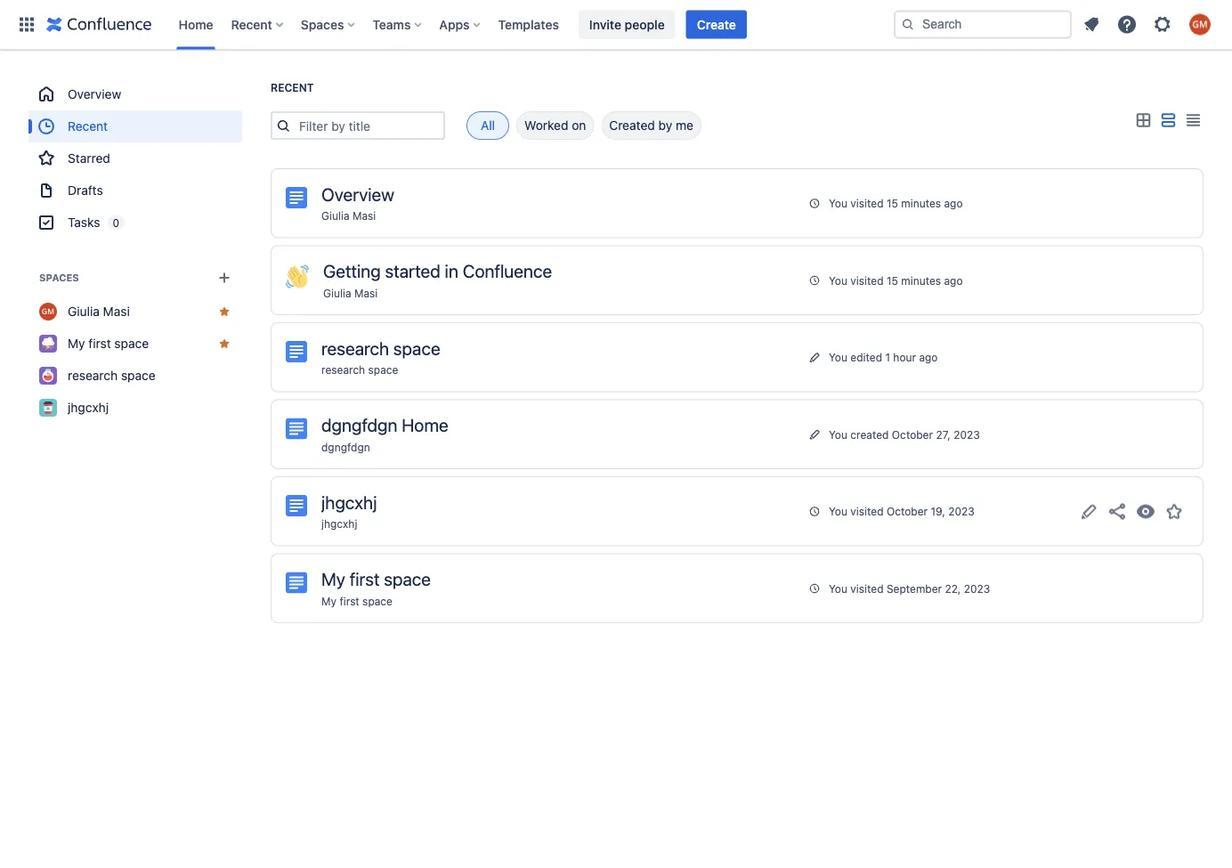 Task type: locate. For each thing, give the bounding box(es) containing it.
0 vertical spatial you visited 15 minutes ago
[[829, 197, 963, 209]]

page image
[[286, 187, 307, 208], [286, 341, 307, 362]]

2 vertical spatial jhgcxhj
[[321, 518, 357, 530]]

giulia masi
[[68, 304, 130, 319]]

1 vertical spatial recent
[[271, 81, 314, 94]]

0 vertical spatial october
[[892, 428, 933, 440]]

2023 right 27,
[[954, 428, 980, 440]]

research space research space
[[321, 337, 440, 376]]

0 vertical spatial spaces
[[301, 17, 344, 32]]

2 you visited 15 minutes ago from the top
[[829, 274, 963, 286]]

1 you from the top
[[829, 197, 848, 209]]

getting started in confluence giulia masi
[[323, 260, 552, 299]]

1 vertical spatial my
[[321, 568, 345, 589]]

overview link
[[28, 78, 242, 110]]

giulia masi link up getting
[[321, 210, 376, 222]]

templates
[[498, 17, 559, 32]]

search image
[[901, 17, 915, 32]]

dgngfdgn up jhgcxhj jhgcxhj on the left of the page
[[321, 441, 370, 453]]

overview up 'recent' link
[[68, 87, 121, 101]]

0 vertical spatial home
[[179, 17, 213, 32]]

jhgcxhj up my first space my first space
[[321, 518, 357, 530]]

first
[[88, 336, 111, 351], [350, 568, 380, 589], [340, 595, 359, 607]]

you visited september 22, 2023
[[829, 582, 990, 595]]

drafts
[[68, 183, 103, 198]]

on
[[572, 118, 586, 133]]

2 page image from the top
[[286, 495, 307, 516]]

you visited 15 minutes ago
[[829, 197, 963, 209], [829, 274, 963, 286]]

visited for space
[[851, 582, 884, 595]]

1 vertical spatial unstar this space image
[[217, 337, 231, 351]]

15 for overview
[[887, 197, 898, 209]]

research space link up dgngfdgn home dgngfdgn
[[321, 364, 398, 376]]

october
[[892, 428, 933, 440], [887, 505, 928, 518]]

2 vertical spatial recent
[[68, 119, 108, 134]]

0 vertical spatial 2023
[[954, 428, 980, 440]]

october left the 19,
[[887, 505, 928, 518]]

you edited 1 hour ago
[[829, 351, 938, 363]]

0 vertical spatial giulia
[[321, 210, 350, 222]]

:wave: image
[[286, 265, 309, 288], [286, 265, 309, 288]]

my for my first space
[[68, 336, 85, 351]]

2 vertical spatial 2023
[[964, 582, 990, 595]]

all button
[[467, 111, 509, 140]]

page image left my first space my first space
[[286, 572, 307, 593]]

edit image
[[1078, 501, 1100, 522]]

2 you from the top
[[829, 274, 848, 286]]

jhgcxhj inside jhgcxhj jhgcxhj
[[321, 518, 357, 530]]

cards image
[[1133, 110, 1154, 131]]

2 vertical spatial my
[[321, 595, 337, 607]]

my for my first space my first space
[[321, 568, 345, 589]]

jhgcxhj
[[68, 400, 109, 415], [321, 491, 377, 512], [321, 518, 357, 530]]

you for overview
[[829, 197, 848, 209]]

2 15 from the top
[[887, 274, 898, 286]]

1 unstar this space image from the top
[[217, 304, 231, 319]]

minutes
[[901, 197, 941, 209], [901, 274, 941, 286]]

1 vertical spatial october
[[887, 505, 928, 518]]

1 vertical spatial page image
[[286, 341, 307, 362]]

2 visited from the top
[[851, 274, 884, 286]]

giulia masi link
[[321, 210, 376, 222], [323, 287, 378, 299], [28, 296, 242, 328]]

giulia down getting
[[323, 287, 351, 299]]

1 vertical spatial home
[[402, 414, 449, 435]]

1 vertical spatial dgngfdgn
[[321, 441, 370, 453]]

1 vertical spatial overview
[[321, 183, 394, 204]]

jhgcxhj down research space
[[68, 400, 109, 415]]

1 horizontal spatial overview
[[321, 183, 394, 204]]

2 dgngfdgn from the top
[[321, 441, 370, 453]]

1 vertical spatial minutes
[[901, 274, 941, 286]]

0 vertical spatial recent
[[231, 17, 272, 32]]

home inside global element
[[179, 17, 213, 32]]

page image left overview giulia masi
[[286, 187, 307, 208]]

my first space my first space
[[321, 568, 431, 607]]

tab list
[[445, 111, 701, 140]]

you for getting started in confluence
[[829, 274, 848, 286]]

giulia
[[321, 210, 350, 222], [323, 287, 351, 299], [68, 304, 100, 319]]

recent right "home" link
[[231, 17, 272, 32]]

0 horizontal spatial research space link
[[28, 360, 242, 392]]

my
[[68, 336, 85, 351], [321, 568, 345, 589], [321, 595, 337, 607]]

group
[[28, 78, 242, 239]]

1 horizontal spatial jhgcxhj link
[[321, 518, 357, 530]]

1 vertical spatial ago
[[944, 274, 963, 286]]

create a space image
[[214, 267, 235, 288]]

giulia up getting
[[321, 210, 350, 222]]

research
[[321, 337, 389, 358], [321, 364, 365, 376], [68, 368, 118, 383]]

research space link
[[28, 360, 242, 392], [321, 364, 398, 376]]

1 page image from the top
[[286, 187, 307, 208]]

page image for overview
[[286, 187, 307, 208]]

unstar this space image inside "giulia masi" link
[[217, 304, 231, 319]]

dgngfdgn
[[321, 414, 397, 435], [321, 441, 370, 453]]

you for my first space
[[829, 582, 848, 595]]

hour
[[893, 351, 916, 363]]

research for research space
[[68, 368, 118, 383]]

3 you from the top
[[829, 351, 848, 363]]

help icon image
[[1116, 14, 1138, 35]]

1 page image from the top
[[286, 418, 307, 439]]

you for dgngfdgn home
[[829, 428, 848, 440]]

0 vertical spatial overview
[[68, 87, 121, 101]]

2023
[[954, 428, 980, 440], [948, 505, 975, 518], [964, 582, 990, 595]]

minutes for getting started in confluence
[[901, 274, 941, 286]]

spaces up the giulia masi
[[39, 272, 79, 284]]

0 horizontal spatial overview
[[68, 87, 121, 101]]

confluence image
[[46, 14, 152, 35], [46, 14, 152, 35]]

space
[[114, 336, 149, 351], [393, 337, 440, 358], [368, 364, 398, 376], [121, 368, 155, 383], [384, 568, 431, 589], [362, 595, 393, 607]]

create link
[[686, 10, 747, 39]]

templates link
[[493, 10, 564, 39]]

giulia up my first space
[[68, 304, 100, 319]]

you
[[829, 197, 848, 209], [829, 274, 848, 286], [829, 351, 848, 363], [829, 428, 848, 440], [829, 505, 848, 518], [829, 582, 848, 595]]

1 vertical spatial my first space link
[[321, 595, 393, 607]]

home left recent dropdown button
[[179, 17, 213, 32]]

starred
[[68, 151, 110, 166]]

jhgcxhj link down research space
[[28, 392, 242, 424]]

overview inside overview link
[[68, 87, 121, 101]]

1 vertical spatial you visited 15 minutes ago
[[829, 274, 963, 286]]

2023 right the 19,
[[948, 505, 975, 518]]

ago
[[944, 197, 963, 209], [944, 274, 963, 286], [919, 351, 938, 363]]

0 vertical spatial my first space link
[[28, 328, 242, 360]]

1 horizontal spatial my first space link
[[321, 595, 393, 607]]

page image
[[286, 418, 307, 439], [286, 495, 307, 516], [286, 572, 307, 593]]

0 horizontal spatial spaces
[[39, 272, 79, 284]]

1 vertical spatial page image
[[286, 495, 307, 516]]

spaces inside popup button
[[301, 17, 344, 32]]

3 page image from the top
[[286, 572, 307, 593]]

5 you from the top
[[829, 505, 848, 518]]

0
[[113, 216, 119, 229]]

1 vertical spatial giulia
[[323, 287, 351, 299]]

spaces right recent dropdown button
[[301, 17, 344, 32]]

by
[[658, 118, 672, 133]]

1 vertical spatial jhgcxhj
[[321, 491, 377, 512]]

1
[[885, 351, 890, 363]]

0 vertical spatial dgngfdgn
[[321, 414, 397, 435]]

jhgcxhj for jhgcxhj jhgcxhj
[[321, 491, 377, 512]]

masi up my first space
[[103, 304, 130, 319]]

jhgcxhj link up my first space my first space
[[321, 518, 357, 530]]

2 vertical spatial page image
[[286, 572, 307, 593]]

unwatch image
[[1135, 501, 1157, 522]]

1 horizontal spatial research space link
[[321, 364, 398, 376]]

recent
[[231, 17, 272, 32], [271, 81, 314, 94], [68, 119, 108, 134]]

1 minutes from the top
[[901, 197, 941, 209]]

recent link
[[28, 110, 242, 142]]

jhgcxhj down dgngfdgn link on the bottom left of page
[[321, 491, 377, 512]]

1 visited from the top
[[851, 197, 884, 209]]

home inside dgngfdgn home dgngfdgn
[[402, 414, 449, 435]]

october left 27,
[[892, 428, 933, 440]]

1 15 from the top
[[887, 197, 898, 209]]

settings icon image
[[1152, 14, 1173, 35]]

1 vertical spatial 15
[[887, 274, 898, 286]]

created by me
[[609, 118, 693, 133]]

2 unstar this space image from the top
[[217, 337, 231, 351]]

2 vertical spatial first
[[340, 595, 359, 607]]

0 vertical spatial jhgcxhj link
[[28, 392, 242, 424]]

october for dgngfdgn home
[[892, 428, 933, 440]]

spaces
[[301, 17, 344, 32], [39, 272, 79, 284]]

recent up the "starred"
[[68, 119, 108, 134]]

0 vertical spatial jhgcxhj
[[68, 400, 109, 415]]

giulia masi link down getting
[[323, 287, 378, 299]]

0 vertical spatial minutes
[[901, 197, 941, 209]]

first for my first space my first space
[[350, 568, 380, 589]]

0 vertical spatial unstar this space image
[[217, 304, 231, 319]]

2 vertical spatial ago
[[919, 351, 938, 363]]

notification icon image
[[1081, 14, 1102, 35]]

dgngfdgn up dgngfdgn link on the bottom left of page
[[321, 414, 397, 435]]

banner
[[0, 0, 1232, 50]]

2 page image from the top
[[286, 341, 307, 362]]

visited
[[851, 197, 884, 209], [851, 274, 884, 286], [851, 505, 884, 518], [851, 582, 884, 595]]

2023 right 22,
[[964, 582, 990, 595]]

0 vertical spatial page image
[[286, 187, 307, 208]]

unstar this space image
[[217, 304, 231, 319], [217, 337, 231, 351]]

4 visited from the top
[[851, 582, 884, 595]]

recent down recent dropdown button
[[271, 81, 314, 94]]

1 you visited 15 minutes ago from the top
[[829, 197, 963, 209]]

0 vertical spatial my
[[68, 336, 85, 351]]

minutes for overview
[[901, 197, 941, 209]]

home
[[179, 17, 213, 32], [402, 414, 449, 435]]

page image left dgngfdgn home dgngfdgn
[[286, 418, 307, 439]]

2 minutes from the top
[[901, 274, 941, 286]]

share image
[[1107, 501, 1128, 522]]

research space link down my first space
[[28, 360, 242, 392]]

invite people
[[589, 17, 665, 32]]

1 vertical spatial masi
[[354, 287, 378, 299]]

1 dgngfdgn from the top
[[321, 414, 397, 435]]

dgngfdgn home dgngfdgn
[[321, 414, 449, 453]]

overview
[[68, 87, 121, 101], [321, 183, 394, 204]]

0 vertical spatial 15
[[887, 197, 898, 209]]

0 vertical spatial first
[[88, 336, 111, 351]]

6 you from the top
[[829, 582, 848, 595]]

masi down getting
[[354, 287, 378, 299]]

masi inside 'getting started in confluence giulia masi'
[[354, 287, 378, 299]]

3 visited from the top
[[851, 505, 884, 518]]

0 horizontal spatial home
[[179, 17, 213, 32]]

in
[[445, 260, 458, 281]]

masi
[[353, 210, 376, 222], [354, 287, 378, 299], [103, 304, 130, 319]]

you for research space
[[829, 351, 848, 363]]

masi up getting
[[353, 210, 376, 222]]

27,
[[936, 428, 951, 440]]

my first space link
[[28, 328, 242, 360], [321, 595, 393, 607]]

starred link
[[28, 142, 242, 175]]

research down getting
[[321, 337, 389, 358]]

0 vertical spatial masi
[[353, 210, 376, 222]]

giulia masi link for started
[[323, 287, 378, 299]]

1 horizontal spatial home
[[402, 414, 449, 435]]

4 you from the top
[[829, 428, 848, 440]]

15
[[887, 197, 898, 209], [887, 274, 898, 286]]

giulia masi link up my first space
[[28, 296, 242, 328]]

tasks
[[68, 215, 100, 230]]

page image left jhgcxhj jhgcxhj on the left of the page
[[286, 495, 307, 516]]

home down the research space research space
[[402, 414, 449, 435]]

1 vertical spatial first
[[350, 568, 380, 589]]

first for my first space
[[88, 336, 111, 351]]

overview down filter by title field
[[321, 183, 394, 204]]

star image
[[1164, 501, 1185, 522]]

page image for research
[[286, 341, 307, 362]]

0 vertical spatial page image
[[286, 418, 307, 439]]

1 horizontal spatial spaces
[[301, 17, 344, 32]]

research down my first space
[[68, 368, 118, 383]]

page image left the research space research space
[[286, 341, 307, 362]]

jhgcxhj link
[[28, 392, 242, 424], [321, 518, 357, 530]]

0 horizontal spatial my first space link
[[28, 328, 242, 360]]

15 for getting started in confluence
[[887, 274, 898, 286]]



Task type: describe. For each thing, give the bounding box(es) containing it.
recent button
[[226, 10, 290, 39]]

getting
[[323, 260, 381, 281]]

visited for masi
[[851, 197, 884, 209]]

research space
[[68, 368, 155, 383]]

1 vertical spatial 2023
[[948, 505, 975, 518]]

my first space
[[68, 336, 149, 351]]

october for jhgcxhj
[[887, 505, 928, 518]]

teams
[[372, 17, 411, 32]]

ago for confluence
[[944, 274, 963, 286]]

1 vertical spatial spaces
[[39, 272, 79, 284]]

unstar this space image for giulia masi
[[217, 304, 231, 319]]

created
[[851, 428, 889, 440]]

you visited 15 minutes ago for overview
[[829, 197, 963, 209]]

research for research space research space
[[321, 337, 389, 358]]

visited for in
[[851, 274, 884, 286]]

dgngfdgn link
[[321, 441, 370, 453]]

invite people button
[[579, 10, 676, 39]]

list image
[[1157, 110, 1179, 131]]

giulia masi link for giulia
[[321, 210, 376, 222]]

worked on button
[[516, 111, 594, 140]]

me
[[676, 118, 693, 133]]

research up dgngfdgn home dgngfdgn
[[321, 364, 365, 376]]

global element
[[11, 0, 890, 49]]

home link
[[173, 10, 219, 39]]

page image for jhgcxhj
[[286, 495, 307, 516]]

Filter by title field
[[294, 113, 443, 138]]

19,
[[931, 505, 945, 518]]

overview for overview
[[68, 87, 121, 101]]

unstar this space image for my first space
[[217, 337, 231, 351]]

you created october 27, 2023
[[829, 428, 980, 440]]

banner containing home
[[0, 0, 1232, 50]]

apps
[[439, 17, 470, 32]]

you visited 15 minutes ago for getting started in confluence
[[829, 274, 963, 286]]

1 vertical spatial jhgcxhj link
[[321, 518, 357, 530]]

2023 for space
[[964, 582, 990, 595]]

22,
[[945, 582, 961, 595]]

created
[[609, 118, 655, 133]]

september
[[887, 582, 942, 595]]

2 vertical spatial giulia
[[68, 304, 100, 319]]

created by me button
[[601, 111, 701, 140]]

Search field
[[894, 10, 1072, 39]]

people
[[625, 17, 665, 32]]

page image for my
[[286, 572, 307, 593]]

ago for space
[[919, 351, 938, 363]]

spaces button
[[295, 10, 362, 39]]

started
[[385, 260, 440, 281]]

confluence
[[463, 260, 552, 281]]

create
[[697, 17, 736, 32]]

your profile and preferences image
[[1189, 14, 1211, 35]]

recent inside 'group'
[[68, 119, 108, 134]]

giulia inside 'getting started in confluence giulia masi'
[[323, 287, 351, 299]]

overview giulia masi
[[321, 183, 394, 222]]

2 vertical spatial masi
[[103, 304, 130, 319]]

0 horizontal spatial jhgcxhj link
[[28, 392, 242, 424]]

invite
[[589, 17, 621, 32]]

jhgcxhj jhgcxhj
[[321, 491, 377, 530]]

masi inside overview giulia masi
[[353, 210, 376, 222]]

all
[[481, 118, 495, 133]]

worked on
[[524, 118, 586, 133]]

jhgcxhj for jhgcxhj
[[68, 400, 109, 415]]

edited
[[851, 351, 882, 363]]

recent inside dropdown button
[[231, 17, 272, 32]]

overview for overview giulia masi
[[321, 183, 394, 204]]

page image for dgngfdgn
[[286, 418, 307, 439]]

group containing overview
[[28, 78, 242, 239]]

you visited october 19, 2023
[[829, 505, 975, 518]]

teams button
[[367, 10, 429, 39]]

appswitcher icon image
[[16, 14, 37, 35]]

worked
[[524, 118, 568, 133]]

compact list image
[[1182, 110, 1204, 131]]

0 vertical spatial ago
[[944, 197, 963, 209]]

2023 for dgngfdgn
[[954, 428, 980, 440]]

tab list containing all
[[445, 111, 701, 140]]

giulia inside overview giulia masi
[[321, 210, 350, 222]]

apps button
[[434, 10, 488, 39]]

drafts link
[[28, 175, 242, 207]]

you for jhgcxhj
[[829, 505, 848, 518]]



Task type: vqa. For each thing, say whether or not it's contained in the screenshot.


